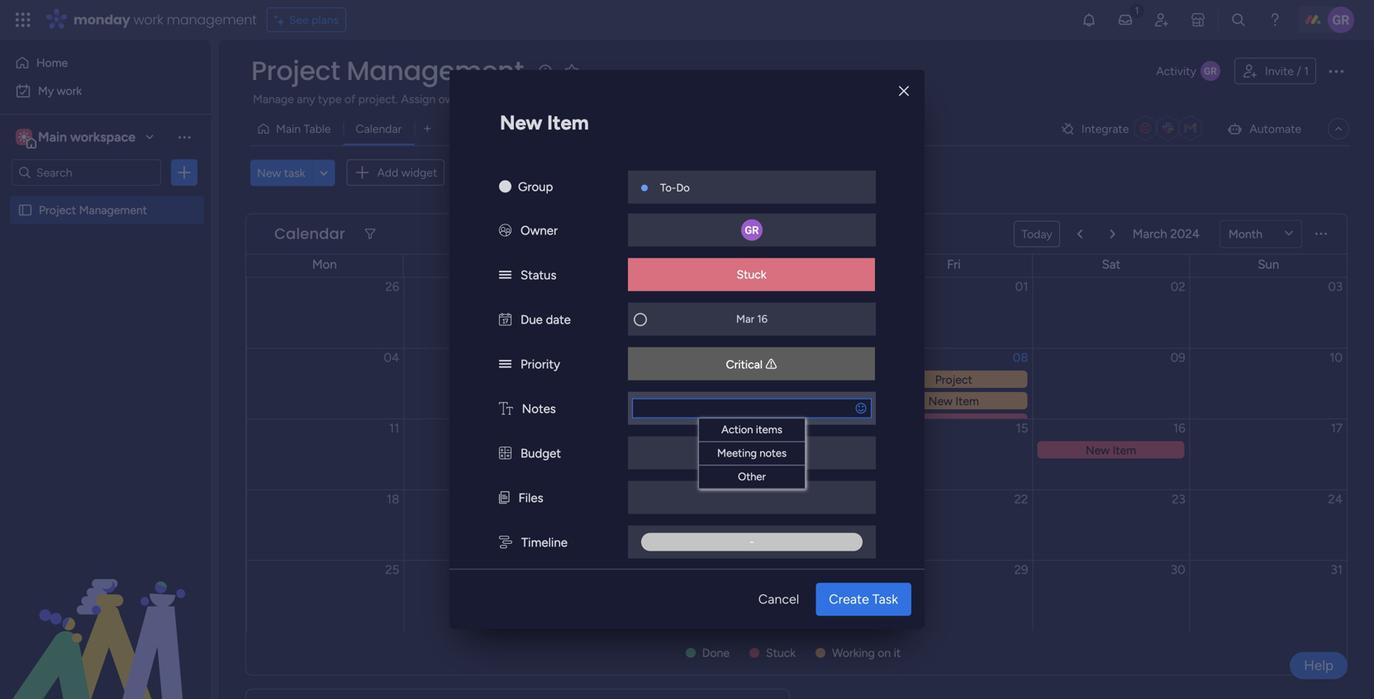 Task type: describe. For each thing, give the bounding box(es) containing it.
dapulse timeline column image
[[499, 536, 512, 551]]

greg robinson image
[[1328, 7, 1354, 33]]

notes
[[759, 447, 787, 460]]

invite members image
[[1153, 12, 1170, 28]]

workspace image
[[16, 128, 32, 146]]

add view image
[[424, 123, 431, 135]]

stuck inside new item dialog
[[737, 268, 766, 282]]

see plans
[[289, 13, 339, 27]]

priority
[[521, 358, 560, 372]]

workspace
[[70, 129, 136, 145]]

1
[[1304, 64, 1309, 78]]

group
[[518, 180, 553, 195]]

item
[[547, 111, 589, 135]]

new task button
[[250, 160, 312, 186]]

new task
[[257, 166, 305, 180]]

management inside list box
[[79, 203, 147, 217]]

new for new item
[[500, 111, 542, 135]]

do
[[676, 182, 690, 195]]

calendar for calendar "field"
[[274, 224, 345, 245]]

help image
[[1267, 12, 1283, 28]]

project
[[703, 92, 741, 106]]

today
[[1021, 227, 1052, 241]]

where
[[642, 92, 675, 106]]

mar
[[736, 313, 754, 326]]

files
[[518, 491, 543, 506]]

home link
[[10, 50, 201, 76]]

filter button
[[608, 160, 686, 186]]

critical
[[726, 358, 763, 372]]

mar 16
[[736, 313, 768, 326]]

assign
[[401, 92, 436, 106]]

workspace selection element
[[16, 127, 138, 149]]

v2 status image
[[499, 268, 511, 283]]

my work
[[38, 84, 82, 98]]

today button
[[1014, 221, 1060, 247]]

add
[[377, 166, 398, 180]]

any
[[297, 92, 315, 106]]

invite / 1 button
[[1234, 58, 1316, 84]]

set
[[482, 92, 498, 106]]

manage
[[253, 92, 294, 106]]

new item dialog
[[449, 70, 925, 630]]

widget
[[401, 166, 437, 180]]

calendar button
[[343, 116, 414, 142]]

my work link
[[10, 78, 201, 104]]

1 horizontal spatial project
[[251, 52, 340, 89]]

project inside project management list box
[[39, 203, 76, 217]]

new item
[[500, 111, 589, 135]]

see plans button
[[267, 7, 346, 32]]

working
[[832, 647, 875, 661]]

type
[[318, 92, 342, 106]]

lottie animation element
[[0, 533, 211, 700]]

timelines
[[501, 92, 547, 106]]

stands.
[[744, 92, 780, 106]]

search everything image
[[1230, 12, 1247, 28]]

calendar for calendar button
[[356, 122, 402, 136]]

notifications image
[[1081, 12, 1097, 28]]

work for monday
[[133, 10, 163, 29]]

dapulse numbers column image
[[499, 447, 511, 462]]

critical ⚠️️
[[726, 358, 777, 372]]

add widget button
[[347, 159, 445, 186]]

see
[[289, 13, 309, 27]]

items
[[756, 423, 782, 437]]

dapulse text column image
[[499, 402, 513, 417]]

Search field
[[473, 161, 522, 184]]

Project Management field
[[247, 52, 528, 89]]

activity
[[1156, 64, 1196, 78]]

collapse board header image
[[1332, 122, 1345, 136]]

done
[[702, 647, 730, 661]]

monday marketplace image
[[1190, 12, 1206, 28]]

project management list box
[[0, 193, 211, 447]]

16
[[757, 313, 768, 326]]

work for my
[[57, 84, 82, 98]]

action items
[[721, 423, 782, 437]]

arrow down image
[[666, 163, 686, 183]]

due date
[[521, 313, 571, 328]]

task
[[284, 166, 305, 180]]

march
[[1133, 227, 1167, 241]]

1 vertical spatial stuck
[[766, 647, 796, 661]]

month
[[1229, 227, 1262, 241]]

keep
[[572, 92, 597, 106]]

main workspace button
[[12, 123, 161, 151]]

help button
[[1290, 653, 1348, 680]]

sat
[[1102, 257, 1120, 272]]

1 list arrow image from the left
[[1077, 229, 1082, 239]]

task
[[872, 592, 898, 608]]

plans
[[312, 13, 339, 27]]

thu
[[786, 257, 807, 272]]

my
[[38, 84, 54, 98]]

automate
[[1250, 122, 1301, 136]]

owner
[[521, 224, 558, 239]]

0 vertical spatial management
[[346, 52, 524, 89]]

main for main table
[[276, 122, 301, 136]]

other
[[738, 471, 766, 484]]

Calendar field
[[270, 224, 349, 245]]

project management inside list box
[[39, 203, 147, 217]]

close image
[[899, 85, 909, 97]]

to-
[[660, 182, 676, 195]]

invite
[[1265, 64, 1294, 78]]

Search in workspace field
[[35, 163, 138, 182]]



Task type: locate. For each thing, give the bounding box(es) containing it.
of right the 'type'
[[344, 92, 355, 106]]

budget
[[521, 447, 561, 462]]

1 horizontal spatial management
[[346, 52, 524, 89]]

stuck down cancel
[[766, 647, 796, 661]]

to-do
[[660, 182, 690, 195]]

meeting notes
[[717, 447, 787, 460]]

manage any type of project. assign owners, set timelines and keep track of where your project stands.
[[253, 92, 780, 106]]

invite / 1
[[1265, 64, 1309, 78]]

main inside workspace selection element
[[38, 129, 67, 145]]

1 horizontal spatial list arrow image
[[1110, 229, 1115, 239]]

wed
[[626, 257, 652, 272]]

1 of from the left
[[344, 92, 355, 106]]

1 horizontal spatial main
[[276, 122, 301, 136]]

0 horizontal spatial project management
[[39, 203, 147, 217]]

list arrow image up sat
[[1110, 229, 1115, 239]]

mon
[[312, 257, 337, 272]]

update feed image
[[1117, 12, 1134, 28]]

new for new task
[[257, 166, 281, 180]]

none field inside new item dialog
[[632, 399, 851, 419]]

0 horizontal spatial main
[[38, 129, 67, 145]]

1 vertical spatial work
[[57, 84, 82, 98]]

your
[[677, 92, 700, 106]]

v2 multiple person column image
[[499, 224, 511, 239]]

add to favorites image
[[563, 62, 580, 79]]

integrate
[[1081, 122, 1129, 136]]

1 image
[[1129, 1, 1144, 19]]

v2 sun image
[[499, 180, 511, 195]]

project management
[[251, 52, 524, 89], [39, 203, 147, 217]]

project right public board icon
[[39, 203, 76, 217]]

dapulse date column image
[[499, 313, 511, 328]]

show board description image
[[535, 63, 555, 79]]

lottie animation image
[[0, 533, 211, 700]]

create task button
[[816, 584, 911, 617]]

main for main workspace
[[38, 129, 67, 145]]

work right monday
[[133, 10, 163, 29]]

list arrow image right 'today' button
[[1077, 229, 1082, 239]]

0 vertical spatial calendar
[[356, 122, 402, 136]]

track
[[600, 92, 626, 106]]

calendar inside button
[[356, 122, 402, 136]]

1 horizontal spatial of
[[629, 92, 640, 106]]

new inside dialog
[[500, 111, 542, 135]]

0 horizontal spatial of
[[344, 92, 355, 106]]

fri
[[947, 257, 961, 272]]

0 horizontal spatial work
[[57, 84, 82, 98]]

1 horizontal spatial project management
[[251, 52, 524, 89]]

⚠️️
[[765, 358, 777, 372]]

due
[[521, 313, 543, 328]]

of right track
[[629, 92, 640, 106]]

calendar down "project."
[[356, 122, 402, 136]]

/
[[1297, 64, 1301, 78]]

project management up "project."
[[251, 52, 524, 89]]

integrate button
[[1053, 112, 1213, 146]]

0 horizontal spatial calendar
[[274, 224, 345, 245]]

0 vertical spatial stuck
[[737, 268, 766, 282]]

working on it
[[832, 647, 901, 661]]

and
[[550, 92, 569, 106]]

create
[[829, 592, 869, 608]]

management up assign
[[346, 52, 524, 89]]

filter
[[634, 166, 660, 180]]

1 vertical spatial management
[[79, 203, 147, 217]]

home
[[36, 56, 68, 70]]

cancel
[[758, 592, 799, 608]]

1 horizontal spatial new
[[500, 111, 542, 135]]

public board image
[[17, 202, 33, 218]]

2024
[[1170, 227, 1200, 241]]

action
[[721, 423, 753, 437]]

status
[[521, 268, 556, 283]]

select product image
[[15, 12, 31, 28]]

smile o image
[[856, 403, 866, 415]]

monday
[[74, 10, 130, 29]]

add widget
[[377, 166, 437, 180]]

2 of from the left
[[629, 92, 640, 106]]

monday work management
[[74, 10, 257, 29]]

create task
[[829, 592, 898, 608]]

activity button
[[1150, 58, 1228, 84]]

new
[[500, 111, 542, 135], [257, 166, 281, 180]]

it
[[894, 647, 901, 661]]

main table button
[[250, 116, 343, 142]]

0 horizontal spatial new
[[257, 166, 281, 180]]

march 2024
[[1133, 227, 1200, 241]]

project.
[[358, 92, 398, 106]]

project up the any
[[251, 52, 340, 89]]

option
[[0, 195, 211, 199]]

my work option
[[10, 78, 201, 104]]

no file image
[[744, 488, 758, 508]]

meeting
[[717, 447, 757, 460]]

automate button
[[1220, 116, 1308, 142]]

main table
[[276, 122, 331, 136]]

v2 file column image
[[499, 491, 509, 506]]

workspace image
[[18, 128, 30, 146]]

work right my
[[57, 84, 82, 98]]

2 list arrow image from the left
[[1110, 229, 1115, 239]]

table
[[304, 122, 331, 136]]

home option
[[10, 50, 201, 76]]

cancel button
[[745, 584, 812, 617]]

0 horizontal spatial project
[[39, 203, 76, 217]]

calendar up mon
[[274, 224, 345, 245]]

manage any type of project. assign owners, set timelines and keep track of where your project stands. button
[[250, 89, 805, 109]]

1 vertical spatial project
[[39, 203, 76, 217]]

new inside button
[[257, 166, 281, 180]]

sun
[[1258, 257, 1279, 272]]

work inside option
[[57, 84, 82, 98]]

0 horizontal spatial management
[[79, 203, 147, 217]]

stuck up mar 16
[[737, 268, 766, 282]]

main left table
[[276, 122, 301, 136]]

project management down search in workspace field
[[39, 203, 147, 217]]

notes
[[522, 402, 556, 417]]

management
[[167, 10, 257, 29]]

management down search in workspace field
[[79, 203, 147, 217]]

0 vertical spatial new
[[500, 111, 542, 135]]

0 horizontal spatial list arrow image
[[1077, 229, 1082, 239]]

0 vertical spatial project
[[251, 52, 340, 89]]

0 vertical spatial work
[[133, 10, 163, 29]]

main workspace
[[38, 129, 136, 145]]

management
[[346, 52, 524, 89], [79, 203, 147, 217]]

main right workspace icon
[[38, 129, 67, 145]]

project
[[251, 52, 340, 89], [39, 203, 76, 217]]

on
[[878, 647, 891, 661]]

1 vertical spatial new
[[257, 166, 281, 180]]

new left task at left
[[257, 166, 281, 180]]

calendar
[[356, 122, 402, 136], [274, 224, 345, 245]]

0 vertical spatial project management
[[251, 52, 524, 89]]

more dots image
[[1315, 228, 1327, 240]]

1 vertical spatial calendar
[[274, 224, 345, 245]]

1 vertical spatial project management
[[39, 203, 147, 217]]

owners,
[[438, 92, 479, 106]]

new down timelines
[[500, 111, 542, 135]]

main
[[276, 122, 301, 136], [38, 129, 67, 145]]

help
[[1304, 658, 1334, 675]]

date
[[546, 313, 571, 328]]

None field
[[632, 399, 851, 419]]

1 horizontal spatial calendar
[[356, 122, 402, 136]]

1 horizontal spatial work
[[133, 10, 163, 29]]

list arrow image
[[1077, 229, 1082, 239], [1110, 229, 1115, 239]]

angle down image
[[320, 167, 328, 179]]

timeline
[[521, 536, 568, 551]]

calendar inside "field"
[[274, 224, 345, 245]]

v2 status image
[[499, 358, 511, 372]]



Task type: vqa. For each thing, say whether or not it's contained in the screenshot.
v2 user feedback icon
no



